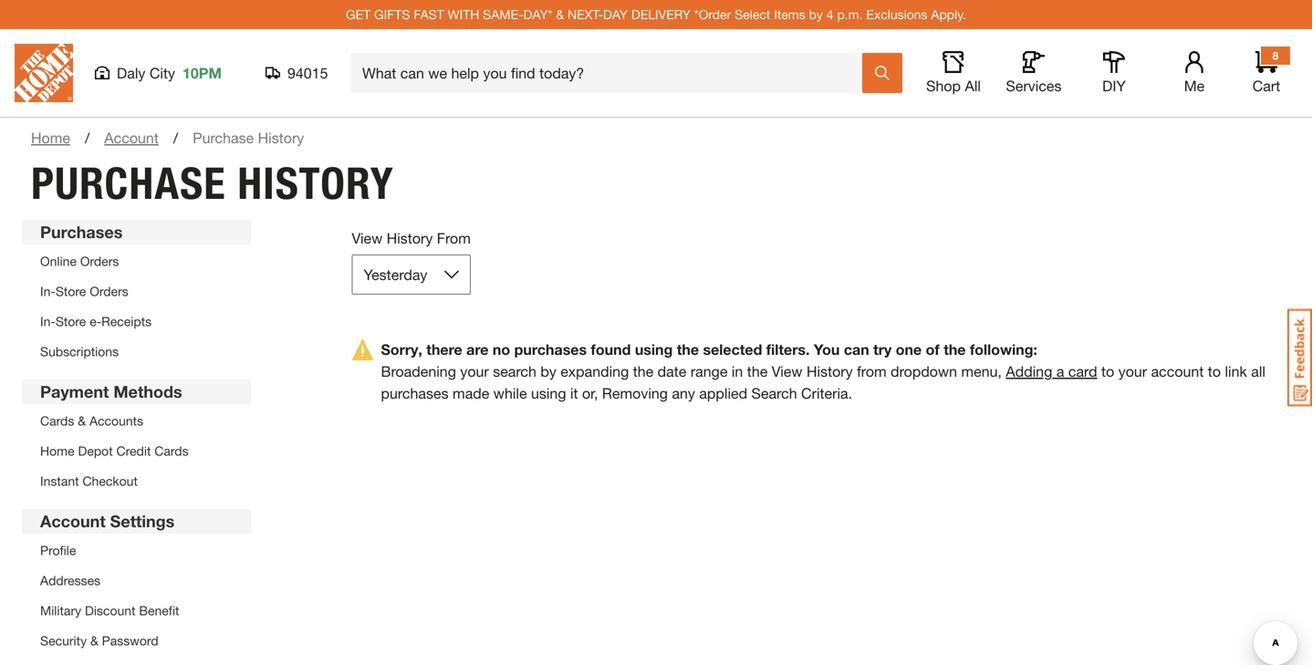Task type: describe. For each thing, give the bounding box(es) containing it.
of
[[926, 341, 940, 358]]

0 vertical spatial orders
[[80, 254, 119, 269]]

daly
[[117, 64, 145, 82]]

following:
[[970, 341, 1038, 358]]

feedback link image
[[1288, 308, 1312, 407]]

store for orders
[[56, 284, 86, 299]]

0 horizontal spatial cards
[[40, 413, 74, 428]]

benefit
[[139, 603, 179, 618]]

card
[[1069, 363, 1098, 380]]

are
[[467, 341, 489, 358]]

security & password link
[[40, 633, 158, 648]]

accounts
[[89, 413, 143, 428]]

online orders
[[40, 254, 119, 269]]

range
[[691, 363, 728, 380]]

any
[[672, 385, 695, 402]]

search
[[493, 363, 537, 380]]

94015 button
[[266, 64, 329, 82]]

view history from
[[352, 230, 471, 247]]

home for home depot credit cards
[[40, 444, 74, 459]]

no
[[493, 341, 510, 358]]

broadening your search by expanding the date range in the view history from dropdown menu, adding a card
[[381, 363, 1098, 380]]

p.m.
[[837, 7, 863, 22]]

cart
[[1253, 77, 1281, 94]]

yesterday
[[364, 266, 428, 283]]

online orders link
[[40, 254, 119, 269]]

profile
[[40, 543, 76, 558]]

or,
[[582, 385, 598, 402]]

instant checkout link
[[40, 474, 138, 489]]

selected
[[703, 341, 762, 358]]

from
[[437, 230, 471, 247]]

account
[[1151, 363, 1204, 380]]

0 vertical spatial purchases
[[514, 341, 587, 358]]

0 vertical spatial view
[[352, 230, 383, 247]]

filters.
[[766, 341, 810, 358]]

payment
[[40, 382, 109, 402]]

1 horizontal spatial view
[[772, 363, 803, 380]]

instant checkout
[[40, 474, 138, 489]]

e-
[[90, 314, 101, 329]]

home depot credit cards link
[[40, 444, 189, 459]]

0 vertical spatial purchase history
[[193, 129, 304, 146]]

in-store orders
[[40, 284, 128, 299]]

applied
[[699, 385, 748, 402]]

in-store e-receipts
[[40, 314, 152, 329]]

4
[[827, 7, 834, 22]]

account for account settings
[[40, 512, 106, 531]]

credit
[[116, 444, 151, 459]]

& for password
[[90, 633, 98, 648]]

services button
[[1005, 51, 1063, 95]]

& for accounts
[[78, 413, 86, 428]]

0 horizontal spatial by
[[541, 363, 557, 380]]

cards & accounts link
[[40, 413, 143, 428]]

exclusions
[[866, 7, 928, 22]]

all
[[965, 77, 981, 94]]

diy button
[[1085, 51, 1144, 95]]

subscriptions link
[[40, 344, 119, 359]]

2 to from the left
[[1208, 363, 1221, 380]]

your for to
[[1119, 363, 1147, 380]]

you
[[814, 341, 840, 358]]

cart 8
[[1253, 49, 1281, 94]]

addresses link
[[40, 573, 101, 588]]

security
[[40, 633, 87, 648]]

account link
[[104, 127, 159, 149]]

items
[[774, 7, 806, 22]]

addresses
[[40, 573, 101, 588]]

1 vertical spatial purchase history
[[31, 157, 394, 210]]

me
[[1184, 77, 1205, 94]]

payment methods
[[40, 382, 182, 402]]

one
[[896, 341, 922, 358]]

profile link
[[40, 543, 76, 558]]

2 / from the left
[[173, 129, 178, 146]]

try
[[874, 341, 892, 358]]

me button
[[1165, 51, 1224, 95]]

1 horizontal spatial by
[[809, 7, 823, 22]]

same-
[[483, 7, 524, 22]]

all
[[1251, 363, 1266, 380]]

discount
[[85, 603, 136, 618]]

while
[[494, 385, 527, 402]]

Yesterday button
[[352, 255, 471, 295]]

1 horizontal spatial cards
[[154, 444, 189, 459]]

0 vertical spatial purchase
[[193, 129, 254, 146]]

broadening
[[381, 363, 456, 380]]

subscriptions
[[40, 344, 119, 359]]

military discount benefit
[[40, 603, 179, 618]]

found
[[591, 341, 631, 358]]



Task type: locate. For each thing, give the bounding box(es) containing it.
methods
[[113, 382, 182, 402]]

1 horizontal spatial &
[[90, 633, 98, 648]]

cards right credit at the left bottom of page
[[154, 444, 189, 459]]

view
[[352, 230, 383, 247], [772, 363, 803, 380]]

orders up in-store e-receipts link
[[90, 284, 128, 299]]

purchase down '10pm'
[[193, 129, 254, 146]]

0 vertical spatial in-
[[40, 284, 56, 299]]

1 vertical spatial purchase
[[31, 157, 226, 210]]

in- for in-store orders
[[40, 284, 56, 299]]

to
[[1102, 363, 1115, 380], [1208, 363, 1221, 380]]

1 to from the left
[[1102, 363, 1115, 380]]

your for broadening
[[460, 363, 489, 380]]

0 horizontal spatial purchases
[[381, 385, 449, 402]]

0 vertical spatial home
[[31, 129, 70, 146]]

10pm
[[183, 64, 222, 82]]

0 horizontal spatial to
[[1102, 363, 1115, 380]]

select
[[735, 7, 771, 22]]

orders up in-store orders link
[[80, 254, 119, 269]]

adding
[[1006, 363, 1053, 380]]

the up date
[[677, 341, 699, 358]]

receipts
[[101, 314, 152, 329]]

in
[[732, 363, 743, 380]]

/ right account link
[[173, 129, 178, 146]]

in- up the subscriptions link on the bottom left
[[40, 314, 56, 329]]

0 vertical spatial store
[[56, 284, 86, 299]]

0 horizontal spatial your
[[460, 363, 489, 380]]

purchases inside to your account to link all purchases made while using it or, removing any applied search criteria.
[[381, 385, 449, 402]]

1 vertical spatial view
[[772, 363, 803, 380]]

the right in
[[747, 363, 768, 380]]

purchases down broadening
[[381, 385, 449, 402]]

8
[[1273, 49, 1279, 62]]

to right card
[[1102, 363, 1115, 380]]

94015
[[287, 64, 328, 82]]

purchases
[[40, 222, 123, 242]]

sorry,
[[381, 341, 422, 358]]

account for account
[[104, 129, 159, 146]]

diy
[[1103, 77, 1126, 94]]

2 store from the top
[[56, 314, 86, 329]]

account settings
[[40, 512, 175, 531]]

0 vertical spatial &
[[556, 7, 564, 22]]

2 vertical spatial &
[[90, 633, 98, 648]]

store left e-
[[56, 314, 86, 329]]

*order
[[694, 7, 731, 22]]

store down online orders "link"
[[56, 284, 86, 299]]

1 vertical spatial cards
[[154, 444, 189, 459]]

1 vertical spatial purchases
[[381, 385, 449, 402]]

daly city 10pm
[[117, 64, 222, 82]]

services
[[1006, 77, 1062, 94]]

removing
[[602, 385, 668, 402]]

0 horizontal spatial view
[[352, 230, 383, 247]]

by left 4
[[809, 7, 823, 22]]

account up profile link
[[40, 512, 106, 531]]

account down daly
[[104, 129, 159, 146]]

0 horizontal spatial &
[[78, 413, 86, 428]]

can
[[844, 341, 869, 358]]

purchases up 'search'
[[514, 341, 587, 358]]

the home depot logo image
[[15, 44, 73, 102]]

online
[[40, 254, 77, 269]]

city
[[150, 64, 175, 82]]

cards
[[40, 413, 74, 428], [154, 444, 189, 459]]

0 vertical spatial account
[[104, 129, 159, 146]]

using left it
[[531, 385, 566, 402]]

1 vertical spatial home
[[40, 444, 74, 459]]

checkout
[[83, 474, 138, 489]]

the right of
[[944, 341, 966, 358]]

fast
[[414, 7, 444, 22]]

using
[[635, 341, 673, 358], [531, 385, 566, 402]]

password
[[102, 633, 158, 648]]

next-
[[568, 7, 603, 22]]

shop all
[[926, 77, 981, 94]]

menu,
[[961, 363, 1002, 380]]

home
[[31, 129, 70, 146], [40, 444, 74, 459]]

purchase down account link
[[31, 157, 226, 210]]

& down the payment
[[78, 413, 86, 428]]

get
[[346, 7, 371, 22]]

1 horizontal spatial to
[[1208, 363, 1221, 380]]

1 vertical spatial using
[[531, 385, 566, 402]]

1 / from the left
[[85, 129, 90, 146]]

1 horizontal spatial using
[[635, 341, 673, 358]]

adding a card link
[[1006, 363, 1098, 380]]

shop
[[926, 77, 961, 94]]

&
[[556, 7, 564, 22], [78, 413, 86, 428], [90, 633, 98, 648]]

using up date
[[635, 341, 673, 358]]

& right security at the bottom left of page
[[90, 633, 98, 648]]

1 vertical spatial in-
[[40, 314, 56, 329]]

it
[[570, 385, 578, 402]]

your down the are
[[460, 363, 489, 380]]

using inside to your account to link all purchases made while using it or, removing any applied search criteria.
[[531, 385, 566, 402]]

0 horizontal spatial using
[[531, 385, 566, 402]]

in-store orders link
[[40, 284, 128, 299]]

military
[[40, 603, 81, 618]]

0 horizontal spatial /
[[85, 129, 90, 146]]

What can we help you find today? search field
[[362, 54, 862, 92]]

to your account to link all purchases made while using it or, removing any applied search criteria.
[[381, 363, 1266, 402]]

store for e-
[[56, 314, 86, 329]]

in- down online
[[40, 284, 56, 299]]

home depot credit cards
[[40, 444, 189, 459]]

settings
[[110, 512, 175, 531]]

military discount benefit link
[[40, 603, 179, 618]]

get gifts fast with same-day* & next-day delivery *order select items by 4 p.m. exclusions apply.
[[346, 7, 967, 22]]

1 vertical spatial orders
[[90, 284, 128, 299]]

/
[[85, 129, 90, 146], [173, 129, 178, 146]]

1 horizontal spatial purchases
[[514, 341, 587, 358]]

2 your from the left
[[1119, 363, 1147, 380]]

in- for in-store e-receipts
[[40, 314, 56, 329]]

your left account
[[1119, 363, 1147, 380]]

& right day*
[[556, 7, 564, 22]]

made
[[453, 385, 490, 402]]

search
[[752, 385, 797, 402]]

from
[[857, 363, 887, 380]]

cards & accounts
[[40, 413, 143, 428]]

to left the 'link'
[[1208, 363, 1221, 380]]

0 vertical spatial cards
[[40, 413, 74, 428]]

shop all button
[[925, 51, 983, 95]]

day
[[603, 7, 628, 22]]

home up instant
[[40, 444, 74, 459]]

/ right home 'link'
[[85, 129, 90, 146]]

2 in- from the top
[[40, 314, 56, 329]]

the up removing
[[633, 363, 654, 380]]

view up yesterday
[[352, 230, 383, 247]]

0 vertical spatial using
[[635, 341, 673, 358]]

security & password
[[40, 633, 158, 648]]

expanding
[[561, 363, 629, 380]]

view down filters.
[[772, 363, 803, 380]]

date
[[658, 363, 687, 380]]

1 vertical spatial &
[[78, 413, 86, 428]]

by right 'search'
[[541, 363, 557, 380]]

1 in- from the top
[[40, 284, 56, 299]]

your
[[460, 363, 489, 380], [1119, 363, 1147, 380]]

0 vertical spatial by
[[809, 7, 823, 22]]

home down the home depot logo
[[31, 129, 70, 146]]

there
[[426, 341, 462, 358]]

apply.
[[931, 7, 967, 22]]

1 horizontal spatial /
[[173, 129, 178, 146]]

your inside to your account to link all purchases made while using it or, removing any applied search criteria.
[[1119, 363, 1147, 380]]

1 vertical spatial store
[[56, 314, 86, 329]]

with
[[448, 7, 479, 22]]

purchase history
[[193, 129, 304, 146], [31, 157, 394, 210]]

1 your from the left
[[460, 363, 489, 380]]

delivery
[[631, 7, 691, 22]]

1 store from the top
[[56, 284, 86, 299]]

sorry, there are no purchases found using the selected filters. you can try one of the following:
[[381, 341, 1038, 358]]

purchases
[[514, 341, 587, 358], [381, 385, 449, 402]]

dropdown
[[891, 363, 957, 380]]

1 vertical spatial by
[[541, 363, 557, 380]]

cards down the payment
[[40, 413, 74, 428]]

1 horizontal spatial your
[[1119, 363, 1147, 380]]

2 horizontal spatial &
[[556, 7, 564, 22]]

1 vertical spatial account
[[40, 512, 106, 531]]

home for home
[[31, 129, 70, 146]]

link
[[1225, 363, 1247, 380]]



Task type: vqa. For each thing, say whether or not it's contained in the screenshot.
Military
yes



